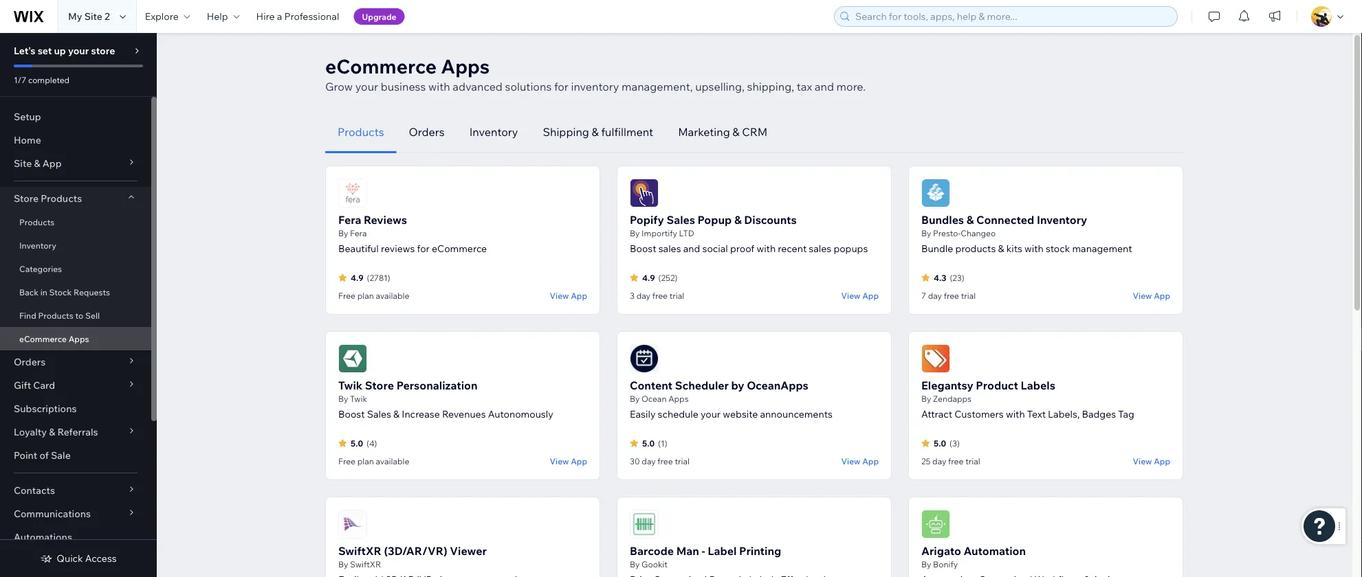 Task type: describe. For each thing, give the bounding box(es) containing it.
elegantsy
[[922, 379, 974, 393]]

contacts
[[14, 485, 55, 497]]

with inside ecommerce apps grow your business with advanced solutions for inventory management, upselling, shipping, tax and more.
[[429, 80, 450, 94]]

products inside 'button'
[[338, 125, 384, 139]]

3 day free trial
[[630, 291, 685, 301]]

quick
[[57, 553, 83, 565]]

by inside twik store personalization by twik boost sales & increase revenues autonomously
[[338, 394, 348, 405]]

free for content
[[658, 457, 673, 467]]

tag
[[1119, 409, 1135, 421]]

by
[[732, 379, 745, 393]]

loyalty & referrals button
[[0, 421, 151, 444]]

products
[[956, 243, 996, 255]]

automation
[[964, 545, 1027, 559]]

view app button for fera reviews
[[550, 290, 588, 302]]

bundles & connected inventory icon image
[[922, 179, 951, 208]]

fera reviews by fera beautiful reviews for ecommerce
[[338, 213, 487, 255]]

view app for twik store personalization
[[550, 456, 588, 467]]

help
[[207, 10, 228, 22]]

barcode man - label printing icon image
[[630, 511, 659, 539]]

your for ecommerce
[[356, 80, 378, 94]]

oceanapps
[[747, 379, 809, 393]]

2
[[105, 10, 110, 22]]

upgrade button
[[354, 8, 405, 25]]

automations
[[14, 532, 72, 544]]

by inside swiftxr (3d/ar/vr) viewer by swiftxr
[[338, 560, 348, 570]]

gift card button
[[0, 374, 151, 398]]

hire a professional
[[256, 10, 339, 22]]

view app for fera reviews
[[550, 291, 588, 301]]

(3)
[[950, 439, 960, 449]]

twik store personalization icon image
[[338, 345, 367, 374]]

by inside 'arigato automation by bonify'
[[922, 560, 932, 570]]

customers
[[955, 409, 1004, 421]]

1 vertical spatial twik
[[350, 394, 367, 405]]

hire a professional link
[[248, 0, 348, 33]]

sidebar element
[[0, 33, 157, 578]]

access
[[85, 553, 117, 565]]

let's
[[14, 45, 35, 57]]

subscriptions link
[[0, 398, 151, 421]]

view app button for twik store personalization
[[550, 455, 588, 468]]

app for bundles & connected inventory
[[1155, 291, 1171, 301]]

site inside popup button
[[14, 158, 32, 170]]

and inside ecommerce apps grow your business with advanced solutions for inventory management, upselling, shipping, tax and more.
[[815, 80, 835, 94]]

a
[[277, 10, 282, 22]]

site & app button
[[0, 152, 151, 175]]

shipping & fulfillment button
[[531, 111, 666, 153]]

sell
[[85, 311, 100, 321]]

products up ecommerce apps
[[38, 311, 73, 321]]

view app for popify sales popup & discounts
[[842, 291, 879, 301]]

day for bundles
[[929, 291, 943, 301]]

4.3 (23)
[[934, 273, 965, 283]]

by inside bundles & connected inventory by presto-changeo bundle products & kits with stock management
[[922, 228, 932, 239]]

back
[[19, 287, 39, 298]]

communications button
[[0, 503, 151, 526]]

(252)
[[659, 273, 678, 283]]

content scheduler by oceanapps icon image
[[630, 345, 659, 374]]

4.9 for popify
[[643, 273, 655, 283]]

more.
[[837, 80, 866, 94]]

& left crm
[[733, 125, 740, 139]]

free for bundles
[[944, 291, 960, 301]]

products inside dropdown button
[[41, 193, 82, 205]]

stock
[[49, 287, 72, 298]]

view for content scheduler by oceanapps
[[842, 456, 861, 467]]

0 vertical spatial swiftxr
[[338, 545, 382, 559]]

0 vertical spatial fera
[[338, 213, 362, 227]]

view for popify sales popup & discounts
[[842, 291, 861, 301]]

solutions
[[505, 80, 552, 94]]

printing
[[740, 545, 782, 559]]

trial for &
[[962, 291, 976, 301]]

of
[[40, 450, 49, 462]]

free for fera
[[338, 291, 356, 301]]

your inside content scheduler by oceanapps by ocean apps easily schedule your website announcements
[[701, 409, 721, 421]]

point
[[14, 450, 37, 462]]

personalization
[[397, 379, 478, 393]]

5.0 for elegantsy
[[934, 439, 947, 449]]

professional
[[285, 10, 339, 22]]

management,
[[622, 80, 693, 94]]

1 vertical spatial fera
[[350, 228, 367, 239]]

& up changeo
[[967, 213, 975, 227]]

ecommerce apps
[[19, 334, 89, 344]]

setup link
[[0, 105, 151, 129]]

view for twik store personalization
[[550, 456, 569, 467]]

store inside twik store personalization by twik boost sales & increase revenues autonomously
[[365, 379, 394, 393]]

plan for personalization
[[358, 457, 374, 467]]

5.0 for twik
[[351, 439, 363, 449]]

marketing & crm button
[[666, 111, 780, 153]]

2 sales from the left
[[809, 243, 832, 255]]

upselling,
[[696, 80, 745, 94]]

my site 2
[[68, 10, 110, 22]]

contacts button
[[0, 480, 151, 503]]

my
[[68, 10, 82, 22]]

business
[[381, 80, 426, 94]]

changeo
[[961, 228, 996, 239]]

by inside barcode man - label printing by gookit
[[630, 560, 640, 570]]

categories link
[[0, 257, 151, 281]]

popups
[[834, 243, 868, 255]]

tax
[[797, 80, 813, 94]]

trial for scheduler
[[675, 457, 690, 467]]

scheduler
[[675, 379, 729, 393]]

available for reviews
[[376, 291, 410, 301]]

your for let's
[[68, 45, 89, 57]]

easily
[[630, 409, 656, 421]]

zendapps
[[934, 394, 972, 405]]

ecommerce apps link
[[0, 327, 151, 351]]

bundles
[[922, 213, 965, 227]]

ltd
[[679, 228, 695, 239]]

marketing
[[678, 125, 730, 139]]

arigato
[[922, 545, 962, 559]]

orders for orders button
[[409, 125, 445, 139]]

fulfillment
[[602, 125, 654, 139]]

available for store
[[376, 457, 410, 467]]

arigato automation by bonify
[[922, 545, 1027, 570]]

inventory button
[[457, 111, 531, 153]]

arigato automation icon image
[[922, 511, 951, 539]]

labels,
[[1049, 409, 1080, 421]]

free for twik
[[338, 457, 356, 467]]

view for fera reviews
[[550, 291, 569, 301]]

for inside fera reviews by fera beautiful reviews for ecommerce
[[417, 243, 430, 255]]

find
[[19, 311, 36, 321]]

point of sale link
[[0, 444, 151, 468]]

requests
[[74, 287, 110, 298]]

trial for product
[[966, 457, 981, 467]]

30
[[630, 457, 640, 467]]

store
[[91, 45, 115, 57]]

day for popify
[[637, 291, 651, 301]]

for inside ecommerce apps grow your business with advanced solutions for inventory management, upselling, shipping, tax and more.
[[554, 80, 569, 94]]

ecommerce for ecommerce apps grow your business with advanced solutions for inventory management, upselling, shipping, tax and more.
[[325, 54, 437, 78]]

& right shipping
[[592, 125, 599, 139]]

back in stock requests
[[19, 287, 110, 298]]

inventory for the inventory link
[[19, 240, 56, 251]]

trial for sales
[[670, 291, 685, 301]]

management
[[1073, 243, 1133, 255]]

ecommerce apps grow your business with advanced solutions for inventory management, upselling, shipping, tax and more.
[[325, 54, 866, 94]]

boost inside popify sales popup & discounts by importify ltd boost sales and social proof with recent sales popups
[[630, 243, 657, 255]]

1 sales from the left
[[659, 243, 682, 255]]

gift
[[14, 380, 31, 392]]

(1)
[[658, 439, 668, 449]]



Task type: locate. For each thing, give the bounding box(es) containing it.
5.0 left (1)
[[643, 439, 655, 449]]

by down the swiftxr (3d/ar/vr) viewer icon
[[338, 560, 348, 570]]

3 5.0 from the left
[[934, 439, 947, 449]]

app for fera reviews
[[571, 291, 588, 301]]

free
[[653, 291, 668, 301], [944, 291, 960, 301], [658, 457, 673, 467], [949, 457, 964, 467]]

inventory inside the inventory link
[[19, 240, 56, 251]]

products up products link
[[41, 193, 82, 205]]

content
[[630, 379, 673, 393]]

content scheduler by oceanapps by ocean apps easily schedule your website announcements
[[630, 379, 833, 421]]

free plan available down (4) at the bottom
[[338, 457, 410, 467]]

1 free from the top
[[338, 291, 356, 301]]

0 horizontal spatial apps
[[69, 334, 89, 344]]

day right 3
[[637, 291, 651, 301]]

with
[[429, 80, 450, 94], [757, 243, 776, 255], [1025, 243, 1044, 255], [1006, 409, 1026, 421]]

discounts
[[745, 213, 797, 227]]

ecommerce inside fera reviews by fera beautiful reviews for ecommerce
[[432, 243, 487, 255]]

free down (1)
[[658, 457, 673, 467]]

orders up gift card
[[14, 356, 46, 368]]

sales right the recent
[[809, 243, 832, 255]]

hire
[[256, 10, 275, 22]]

2 horizontal spatial 5.0
[[934, 439, 947, 449]]

point of sale
[[14, 450, 71, 462]]

1 horizontal spatial and
[[815, 80, 835, 94]]

sales inside popify sales popup & discounts by importify ltd boost sales and social proof with recent sales popups
[[667, 213, 696, 227]]

1 horizontal spatial store
[[365, 379, 394, 393]]

orders for orders dropdown button
[[14, 356, 46, 368]]

5.0 (4)
[[351, 439, 377, 449]]

plan for by
[[358, 291, 374, 301]]

0 horizontal spatial your
[[68, 45, 89, 57]]

sale
[[51, 450, 71, 462]]

apps up advanced
[[441, 54, 490, 78]]

0 vertical spatial available
[[376, 291, 410, 301]]

popify sales popup & discounts icon image
[[630, 179, 659, 208]]

apps for ecommerce apps
[[69, 334, 89, 344]]

by down 'twik store personalization icon'
[[338, 394, 348, 405]]

1 vertical spatial free plan available
[[338, 457, 410, 467]]

free down 4.9 (2781) at the top left
[[338, 291, 356, 301]]

view app button for bundles & connected inventory
[[1134, 290, 1171, 302]]

& down home
[[34, 158, 40, 170]]

5.0 (1)
[[643, 439, 668, 449]]

with inside elegantsy product labels by zendapps attract customers with text labels, badges tag
[[1006, 409, 1026, 421]]

increase
[[402, 409, 440, 421]]

bundle
[[922, 243, 954, 255]]

view app for bundles & connected inventory
[[1134, 291, 1171, 301]]

for right solutions
[[554, 80, 569, 94]]

shipping,
[[748, 80, 795, 94]]

1 5.0 from the left
[[351, 439, 363, 449]]

swiftxr (3d/ar/vr) viewer by swiftxr
[[338, 545, 487, 570]]

card
[[33, 380, 55, 392]]

ecommerce inside ecommerce apps grow your business with advanced solutions for inventory management, upselling, shipping, tax and more.
[[325, 54, 437, 78]]

2 vertical spatial apps
[[669, 394, 689, 405]]

and right 'tax'
[[815, 80, 835, 94]]

with right proof
[[757, 243, 776, 255]]

label
[[708, 545, 737, 559]]

advanced
[[453, 80, 503, 94]]

store down 'twik store personalization icon'
[[365, 379, 394, 393]]

available down '(2781)'
[[376, 291, 410, 301]]

5.0 left (4) at the bottom
[[351, 439, 363, 449]]

1 vertical spatial and
[[684, 243, 701, 255]]

free down 5.0 (4)
[[338, 457, 356, 467]]

sales inside twik store personalization by twik boost sales & increase revenues autonomously
[[367, 409, 391, 421]]

elegantsy product labels icon image
[[922, 345, 951, 374]]

ecommerce for ecommerce apps
[[19, 334, 67, 344]]

2 free plan available from the top
[[338, 457, 410, 467]]

0 horizontal spatial sales
[[367, 409, 391, 421]]

1 horizontal spatial sales
[[667, 213, 696, 227]]

schedule
[[658, 409, 699, 421]]

kits
[[1007, 243, 1023, 255]]

by up easily on the bottom of the page
[[630, 394, 640, 405]]

0 vertical spatial orders
[[409, 125, 445, 139]]

1 horizontal spatial sales
[[809, 243, 832, 255]]

store inside dropdown button
[[14, 193, 39, 205]]

free plan available for by
[[338, 291, 410, 301]]

1 available from the top
[[376, 291, 410, 301]]

& right popup at the right of the page
[[735, 213, 742, 227]]

1 vertical spatial orders
[[14, 356, 46, 368]]

products down grow in the left of the page
[[338, 125, 384, 139]]

0 vertical spatial and
[[815, 80, 835, 94]]

ocean
[[642, 394, 667, 405]]

grow
[[325, 80, 353, 94]]

0 vertical spatial free
[[338, 291, 356, 301]]

0 vertical spatial boost
[[630, 243, 657, 255]]

inventory up categories
[[19, 240, 56, 251]]

view app button for content scheduler by oceanapps
[[842, 455, 879, 468]]

ecommerce down the find
[[19, 334, 67, 344]]

1 horizontal spatial site
[[84, 10, 102, 22]]

1 horizontal spatial 5.0
[[643, 439, 655, 449]]

(4)
[[367, 439, 377, 449]]

by inside popify sales popup & discounts by importify ltd boost sales and social proof with recent sales popups
[[630, 228, 640, 239]]

30 day free trial
[[630, 457, 690, 467]]

0 horizontal spatial and
[[684, 243, 701, 255]]

app for elegantsy product labels
[[1155, 456, 1171, 467]]

2 4.9 from the left
[[643, 273, 655, 283]]

day for elegantsy
[[933, 457, 947, 467]]

inventory link
[[0, 234, 151, 257]]

2 horizontal spatial apps
[[669, 394, 689, 405]]

free down '4.3 (23)'
[[944, 291, 960, 301]]

badges
[[1083, 409, 1117, 421]]

view for elegantsy product labels
[[1134, 456, 1153, 467]]

by down popify
[[630, 228, 640, 239]]

boost down importify
[[630, 243, 657, 255]]

0 vertical spatial inventory
[[470, 125, 518, 139]]

0 vertical spatial twik
[[338, 379, 363, 393]]

apps inside sidebar element
[[69, 334, 89, 344]]

view app button for popify sales popup & discounts
[[842, 290, 879, 302]]

shipping & fulfillment
[[543, 125, 654, 139]]

1 vertical spatial boost
[[338, 409, 365, 421]]

app for content scheduler by oceanapps
[[863, 456, 879, 467]]

announcements
[[761, 409, 833, 421]]

1 vertical spatial site
[[14, 158, 32, 170]]

1 horizontal spatial 4.9
[[643, 273, 655, 283]]

2 vertical spatial inventory
[[19, 240, 56, 251]]

site left 2
[[84, 10, 102, 22]]

4.9 left (252)
[[643, 273, 655, 283]]

back in stock requests link
[[0, 281, 151, 304]]

recent
[[778, 243, 807, 255]]

0 vertical spatial for
[[554, 80, 569, 94]]

2 horizontal spatial inventory
[[1037, 213, 1088, 227]]

fera down fera reviews icon
[[338, 213, 362, 227]]

products link
[[0, 211, 151, 234]]

inventory inside inventory button
[[470, 125, 518, 139]]

1 horizontal spatial orders
[[409, 125, 445, 139]]

by inside elegantsy product labels by zendapps attract customers with text labels, badges tag
[[922, 394, 932, 405]]

products button
[[325, 111, 397, 153]]

3
[[630, 291, 635, 301]]

4.9 for fera
[[351, 273, 364, 283]]

& inside twik store personalization by twik boost sales & increase revenues autonomously
[[394, 409, 400, 421]]

tab list
[[325, 111, 1184, 153]]

store products button
[[0, 187, 151, 211]]

2 free from the top
[[338, 457, 356, 467]]

sales up ltd
[[667, 213, 696, 227]]

1 horizontal spatial boost
[[630, 243, 657, 255]]

& inside popify sales popup & discounts by importify ltd boost sales and social proof with recent sales popups
[[735, 213, 742, 227]]

free down 4.9 (252)
[[653, 291, 668, 301]]

0 horizontal spatial for
[[417, 243, 430, 255]]

site
[[84, 10, 102, 22], [14, 158, 32, 170]]

1 vertical spatial for
[[417, 243, 430, 255]]

inventory for inventory button
[[470, 125, 518, 139]]

sales
[[659, 243, 682, 255], [809, 243, 832, 255]]

store products
[[14, 193, 82, 205]]

(3d/ar/vr)
[[384, 545, 448, 559]]

inventory down advanced
[[470, 125, 518, 139]]

0 vertical spatial free plan available
[[338, 291, 410, 301]]

1 vertical spatial available
[[376, 457, 410, 467]]

apps down to
[[69, 334, 89, 344]]

free for popify
[[653, 291, 668, 301]]

5.0 left (3)
[[934, 439, 947, 449]]

& right 'loyalty'
[[49, 427, 55, 439]]

Search for tools, apps, help & more... field
[[852, 7, 1174, 26]]

inventory
[[571, 80, 620, 94]]

tab list containing products
[[325, 111, 1184, 153]]

2 available from the top
[[376, 457, 410, 467]]

orders inside dropdown button
[[14, 356, 46, 368]]

gookit
[[642, 560, 668, 570]]

2 vertical spatial ecommerce
[[19, 334, 67, 344]]

marketing & crm
[[678, 125, 768, 139]]

your inside sidebar element
[[68, 45, 89, 57]]

sales down importify
[[659, 243, 682, 255]]

1/7 completed
[[14, 75, 70, 85]]

day for content
[[642, 457, 656, 467]]

view app for content scheduler by oceanapps
[[842, 456, 879, 467]]

0 vertical spatial your
[[68, 45, 89, 57]]

5.0 for content
[[643, 439, 655, 449]]

popify sales popup & discounts by importify ltd boost sales and social proof with recent sales popups
[[630, 213, 868, 255]]

with inside bundles & connected inventory by presto-changeo bundle products & kits with stock management
[[1025, 243, 1044, 255]]

app for popify sales popup & discounts
[[863, 291, 879, 301]]

and down ltd
[[684, 243, 701, 255]]

with inside popify sales popup & discounts by importify ltd boost sales and social proof with recent sales popups
[[757, 243, 776, 255]]

boost up 5.0 (4)
[[338, 409, 365, 421]]

by inside fera reviews by fera beautiful reviews for ecommerce
[[338, 228, 348, 239]]

set
[[38, 45, 52, 57]]

2 horizontal spatial your
[[701, 409, 721, 421]]

1 vertical spatial swiftxr
[[350, 560, 381, 570]]

ecommerce up business
[[325, 54, 437, 78]]

fera up beautiful
[[350, 228, 367, 239]]

0 horizontal spatial inventory
[[19, 240, 56, 251]]

quick access button
[[40, 553, 117, 566]]

sales up (4) at the bottom
[[367, 409, 391, 421]]

2 plan from the top
[[358, 457, 374, 467]]

trial down '(23)'
[[962, 291, 976, 301]]

communications
[[14, 508, 91, 520]]

1 horizontal spatial inventory
[[470, 125, 518, 139]]

with right business
[[429, 80, 450, 94]]

by left gookit at the left bottom
[[630, 560, 640, 570]]

day right 30
[[642, 457, 656, 467]]

shipping
[[543, 125, 590, 139]]

to
[[75, 311, 83, 321]]

2 vertical spatial your
[[701, 409, 721, 421]]

by up bundle
[[922, 228, 932, 239]]

trial down (252)
[[670, 291, 685, 301]]

1 4.9 from the left
[[351, 273, 364, 283]]

4.3
[[934, 273, 947, 283]]

attract
[[922, 409, 953, 421]]

& left the kits
[[999, 243, 1005, 255]]

1 vertical spatial apps
[[69, 334, 89, 344]]

gift card
[[14, 380, 55, 392]]

trial right 30
[[675, 457, 690, 467]]

let's set up your store
[[14, 45, 115, 57]]

& inside dropdown button
[[49, 427, 55, 439]]

view for bundles & connected inventory
[[1134, 291, 1153, 301]]

0 vertical spatial sales
[[667, 213, 696, 227]]

0 horizontal spatial site
[[14, 158, 32, 170]]

your left website
[[701, 409, 721, 421]]

ecommerce inside sidebar element
[[19, 334, 67, 344]]

free plan available for personalization
[[338, 457, 410, 467]]

apps for ecommerce apps grow your business with advanced solutions for inventory management, upselling, shipping, tax and more.
[[441, 54, 490, 78]]

store down "site & app"
[[14, 193, 39, 205]]

and inside popify sales popup & discounts by importify ltd boost sales and social proof with recent sales popups
[[684, 243, 701, 255]]

25 day free trial
[[922, 457, 981, 467]]

0 horizontal spatial boost
[[338, 409, 365, 421]]

1 plan from the top
[[358, 291, 374, 301]]

by inside content scheduler by oceanapps by ocean apps easily schedule your website announcements
[[630, 394, 640, 405]]

by up the attract
[[922, 394, 932, 405]]

labels
[[1021, 379, 1056, 393]]

1 horizontal spatial apps
[[441, 54, 490, 78]]

4.9 left '(2781)'
[[351, 273, 364, 283]]

0 horizontal spatial 4.9
[[351, 273, 364, 283]]

orders button
[[0, 351, 151, 374]]

product
[[977, 379, 1019, 393]]

1 horizontal spatial for
[[554, 80, 569, 94]]

0 horizontal spatial orders
[[14, 356, 46, 368]]

5.0 (3)
[[934, 439, 960, 449]]

inventory inside bundles & connected inventory by presto-changeo bundle products & kits with stock management
[[1037, 213, 1088, 227]]

with left text
[[1006, 409, 1026, 421]]

1 vertical spatial inventory
[[1037, 213, 1088, 227]]

1 vertical spatial sales
[[367, 409, 391, 421]]

0 vertical spatial apps
[[441, 54, 490, 78]]

man
[[677, 545, 700, 559]]

0 horizontal spatial 5.0
[[351, 439, 363, 449]]

upgrade
[[362, 11, 397, 22]]

& inside popup button
[[34, 158, 40, 170]]

social
[[703, 243, 728, 255]]

barcode man - label printing by gookit
[[630, 545, 782, 570]]

trial right 25
[[966, 457, 981, 467]]

by up beautiful
[[338, 228, 348, 239]]

day right 25
[[933, 457, 947, 467]]

0 vertical spatial site
[[84, 10, 102, 22]]

site down home
[[14, 158, 32, 170]]

1 free plan available from the top
[[338, 291, 410, 301]]

connected
[[977, 213, 1035, 227]]

4.9 (252)
[[643, 273, 678, 283]]

your right grow in the left of the page
[[356, 80, 378, 94]]

inventory up "stock"
[[1037, 213, 1088, 227]]

app inside popup button
[[42, 158, 62, 170]]

free for elegantsy
[[949, 457, 964, 467]]

7 day free trial
[[922, 291, 976, 301]]

plan down 4.9 (2781) at the top left
[[358, 291, 374, 301]]

by left the bonify
[[922, 560, 932, 570]]

apps inside ecommerce apps grow your business with advanced solutions for inventory management, upselling, shipping, tax and more.
[[441, 54, 490, 78]]

swiftxr
[[338, 545, 382, 559], [350, 560, 381, 570]]

for right reviews at the top left
[[417, 243, 430, 255]]

site & app
[[14, 158, 62, 170]]

swiftxr (3d/ar/vr) viewer icon image
[[338, 511, 367, 539]]

products down store products
[[19, 217, 55, 227]]

your right up
[[68, 45, 89, 57]]

1 vertical spatial ecommerce
[[432, 243, 487, 255]]

bundles & connected inventory by presto-changeo bundle products & kits with stock management
[[922, 213, 1133, 255]]

apps inside content scheduler by oceanapps by ocean apps easily schedule your website announcements
[[669, 394, 689, 405]]

apps up schedule
[[669, 394, 689, 405]]

view app button for elegantsy product labels
[[1134, 455, 1171, 468]]

boost inside twik store personalization by twik boost sales & increase revenues autonomously
[[338, 409, 365, 421]]

0 vertical spatial plan
[[358, 291, 374, 301]]

free plan available down 4.9 (2781) at the top left
[[338, 291, 410, 301]]

with right the kits
[[1025, 243, 1044, 255]]

by
[[338, 228, 348, 239], [630, 228, 640, 239], [922, 228, 932, 239], [338, 394, 348, 405], [630, 394, 640, 405], [922, 394, 932, 405], [338, 560, 348, 570], [630, 560, 640, 570], [922, 560, 932, 570]]

2 5.0 from the left
[[643, 439, 655, 449]]

0 vertical spatial ecommerce
[[325, 54, 437, 78]]

1 vertical spatial free
[[338, 457, 356, 467]]

available down (4) at the bottom
[[376, 457, 410, 467]]

ecommerce right reviews at the top left
[[432, 243, 487, 255]]

0 vertical spatial store
[[14, 193, 39, 205]]

&
[[592, 125, 599, 139], [733, 125, 740, 139], [34, 158, 40, 170], [735, 213, 742, 227], [967, 213, 975, 227], [999, 243, 1005, 255], [394, 409, 400, 421], [49, 427, 55, 439]]

0 horizontal spatial sales
[[659, 243, 682, 255]]

fera reviews icon image
[[338, 179, 367, 208]]

home link
[[0, 129, 151, 152]]

orders down business
[[409, 125, 445, 139]]

free down (3)
[[949, 457, 964, 467]]

plan down 5.0 (4)
[[358, 457, 374, 467]]

& left increase
[[394, 409, 400, 421]]

1 vertical spatial your
[[356, 80, 378, 94]]

1 vertical spatial plan
[[358, 457, 374, 467]]

revenues
[[442, 409, 486, 421]]

1 horizontal spatial your
[[356, 80, 378, 94]]

0 horizontal spatial store
[[14, 193, 39, 205]]

view app for elegantsy product labels
[[1134, 456, 1171, 467]]

crm
[[743, 125, 768, 139]]

app for twik store personalization
[[571, 456, 588, 467]]

1 vertical spatial store
[[365, 379, 394, 393]]

twik store personalization by twik boost sales & increase revenues autonomously
[[338, 379, 554, 421]]

orders inside button
[[409, 125, 445, 139]]

barcode
[[630, 545, 674, 559]]

day right 7
[[929, 291, 943, 301]]

text
[[1028, 409, 1046, 421]]

your inside ecommerce apps grow your business with advanced solutions for inventory management, upselling, shipping, tax and more.
[[356, 80, 378, 94]]



Task type: vqa. For each thing, say whether or not it's contained in the screenshot.


